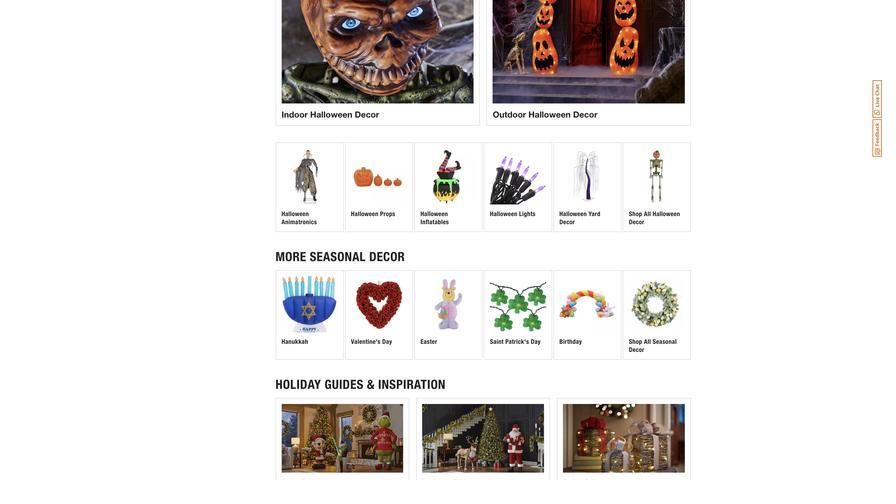 Task type: vqa. For each thing, say whether or not it's contained in the screenshot.
about
no



Task type: describe. For each thing, give the bounding box(es) containing it.
image for shop all seasonal decor image
[[629, 276, 685, 333]]

image for halloween lights image
[[490, 149, 546, 205]]

inflatables
[[421, 218, 449, 226]]

halloween lights
[[490, 210, 536, 218]]

more seasonal decor
[[276, 249, 405, 264]]

decor for halloween yard decor
[[560, 218, 575, 226]]

halloween props link
[[345, 143, 413, 232]]

halloween inside indoor halloween decor link
[[310, 109, 352, 119]]

halloween props
[[351, 210, 395, 218]]

halloween inside halloween props link
[[351, 210, 378, 218]]

halloween inflatables link
[[415, 143, 482, 232]]

guides
[[325, 377, 364, 392]]

halloween inside halloween inflatables
[[421, 210, 448, 218]]

halloween inside halloween lights link
[[490, 210, 517, 218]]

inspiration
[[378, 377, 446, 392]]

image for shop all halloween decor image
[[629, 149, 685, 205]]

saint patrick's day link
[[484, 271, 552, 360]]

shop all seasonal decor
[[629, 338, 677, 354]]

seasonal
[[310, 249, 366, 264]]

birthday
[[560, 338, 582, 346]]

image for halloween animatronics image
[[282, 149, 338, 205]]

patrick's
[[505, 338, 529, 346]]

indoor
[[282, 109, 308, 119]]

shop all seasonal decor link
[[623, 271, 691, 360]]

image for easter image
[[421, 276, 477, 333]]

decor for indoor halloween decor
[[355, 109, 379, 119]]

more
[[276, 249, 306, 264]]

image for hanukkah image
[[282, 276, 338, 333]]

image for holiday animatronics image
[[282, 404, 403, 473]]

indoor halloween decor link
[[276, 0, 480, 126]]

shop all halloween decor link
[[623, 143, 691, 232]]

all for halloween
[[644, 210, 651, 218]]

halloween inside halloween animatronics
[[282, 210, 309, 218]]

image for how to decorate with christmas lights image
[[563, 404, 685, 473]]

seasonal
[[653, 338, 677, 346]]

valentine's day
[[351, 338, 392, 346]]

halloween inflatables
[[421, 210, 449, 226]]

image for valentine's day image
[[351, 276, 407, 333]]

holiday guides & inspiration
[[276, 377, 446, 392]]

decor inside shop all halloween decor
[[629, 218, 644, 226]]

outdoor halloween decor link
[[487, 0, 691, 126]]

halloween inside shop all halloween decor
[[653, 210, 680, 218]]



Task type: locate. For each thing, give the bounding box(es) containing it.
1 vertical spatial all
[[644, 338, 651, 346]]

halloween yard decor
[[560, 210, 600, 226]]

image for saint patrick's day image
[[490, 276, 546, 333]]

halloween lights link
[[484, 143, 552, 232]]

easter link
[[415, 271, 482, 360]]

all for seasonal
[[644, 338, 651, 346]]

hanukkah link
[[276, 271, 343, 360]]

1 all from the top
[[644, 210, 651, 218]]

shop
[[629, 210, 642, 218], [629, 338, 642, 346]]

halloween animatronics link
[[276, 143, 343, 232]]

2 shop from the top
[[629, 338, 642, 346]]

image for halloween yard decor image
[[560, 149, 616, 205]]

birthday link
[[554, 271, 621, 360]]

shop inside shop all halloween decor
[[629, 210, 642, 218]]

holiday
[[276, 377, 321, 392]]

shop for shop all seasonal decor
[[629, 338, 642, 346]]

indoor halloween decor
[[282, 109, 379, 119]]

1 shop from the top
[[629, 210, 642, 218]]

halloween inside halloween yard decor
[[560, 210, 587, 218]]

animatronics
[[282, 218, 317, 226]]

day right valentine's
[[382, 338, 392, 346]]

day right patrick's
[[531, 338, 541, 346]]

decor inside halloween yard decor
[[560, 218, 575, 226]]

saint patrick's day
[[490, 338, 541, 346]]

0 horizontal spatial day
[[382, 338, 392, 346]]

halloween
[[310, 109, 352, 119], [529, 109, 571, 119], [282, 210, 309, 218], [351, 210, 378, 218], [421, 210, 448, 218], [490, 210, 517, 218], [560, 210, 587, 218], [653, 210, 680, 218]]

shop inside shop all seasonal decor
[[629, 338, 642, 346]]

feedback link image
[[873, 119, 882, 157]]

yard
[[589, 210, 600, 218]]

&
[[367, 377, 375, 392]]

1 vertical spatial shop
[[629, 338, 642, 346]]

1 horizontal spatial day
[[531, 338, 541, 346]]

shop for shop all halloween decor
[[629, 210, 642, 218]]

saint
[[490, 338, 504, 346]]

image for halloween inflatables image
[[421, 149, 477, 205]]

halloween yard decor link
[[554, 143, 621, 232]]

outdoor halloween decor
[[493, 109, 598, 119]]

2 all from the top
[[644, 338, 651, 346]]

0 vertical spatial all
[[644, 210, 651, 218]]

outdoor
[[493, 109, 526, 119]]

valentine's
[[351, 338, 381, 346]]

1 day from the left
[[382, 338, 392, 346]]

live chat image
[[873, 80, 882, 118]]

decor inside shop all seasonal decor
[[629, 346, 644, 354]]

props
[[380, 210, 395, 218]]

day
[[382, 338, 392, 346], [531, 338, 541, 346]]

decor
[[369, 249, 405, 264]]

decor
[[355, 109, 379, 119], [573, 109, 598, 119], [560, 218, 575, 226], [629, 218, 644, 226], [629, 346, 644, 354]]

hanukkah
[[282, 338, 308, 346]]

valentine's day link
[[345, 271, 413, 360]]

0 vertical spatial shop
[[629, 210, 642, 218]]

shop all halloween decor
[[629, 210, 680, 226]]

image for birthday image
[[560, 276, 616, 333]]

lights
[[519, 210, 536, 218]]

decor for outdoor halloween decor
[[573, 109, 598, 119]]

2 day from the left
[[531, 338, 541, 346]]

halloween inside outdoor halloween decor link
[[529, 109, 571, 119]]

all inside shop all halloween decor
[[644, 210, 651, 218]]

halloween animatronics
[[282, 210, 317, 226]]

image for holiday decor checklist image
[[422, 404, 544, 473]]

easter
[[421, 338, 437, 346]]

all inside shop all seasonal decor
[[644, 338, 651, 346]]

image for halloween props image
[[351, 149, 407, 205]]

all
[[644, 210, 651, 218], [644, 338, 651, 346]]



